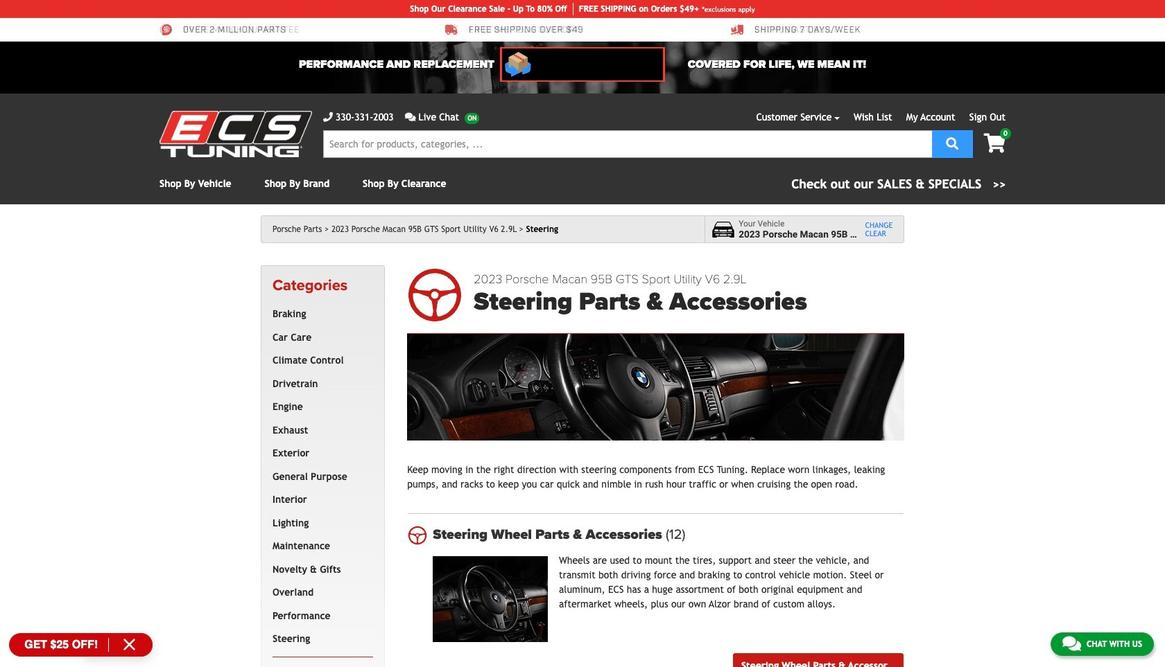 Task type: locate. For each thing, give the bounding box(es) containing it.
comments image
[[1063, 636, 1081, 653]]

steering wheel parts & accessories thumbnail image image
[[433, 557, 548, 643]]

category navigation element
[[261, 266, 385, 668]]

phone image
[[323, 112, 333, 122]]

lifetime replacement program banner image
[[500, 47, 665, 82]]

shopping cart image
[[984, 134, 1006, 153]]

Search text field
[[323, 130, 932, 158]]



Task type: vqa. For each thing, say whether or not it's contained in the screenshot.
right The Beginning
no



Task type: describe. For each thing, give the bounding box(es) containing it.
ecs tuning image
[[160, 111, 312, 157]]

steering parts & accessories banner image image
[[407, 334, 905, 441]]

comments image
[[405, 112, 416, 122]]

search image
[[946, 137, 959, 149]]



